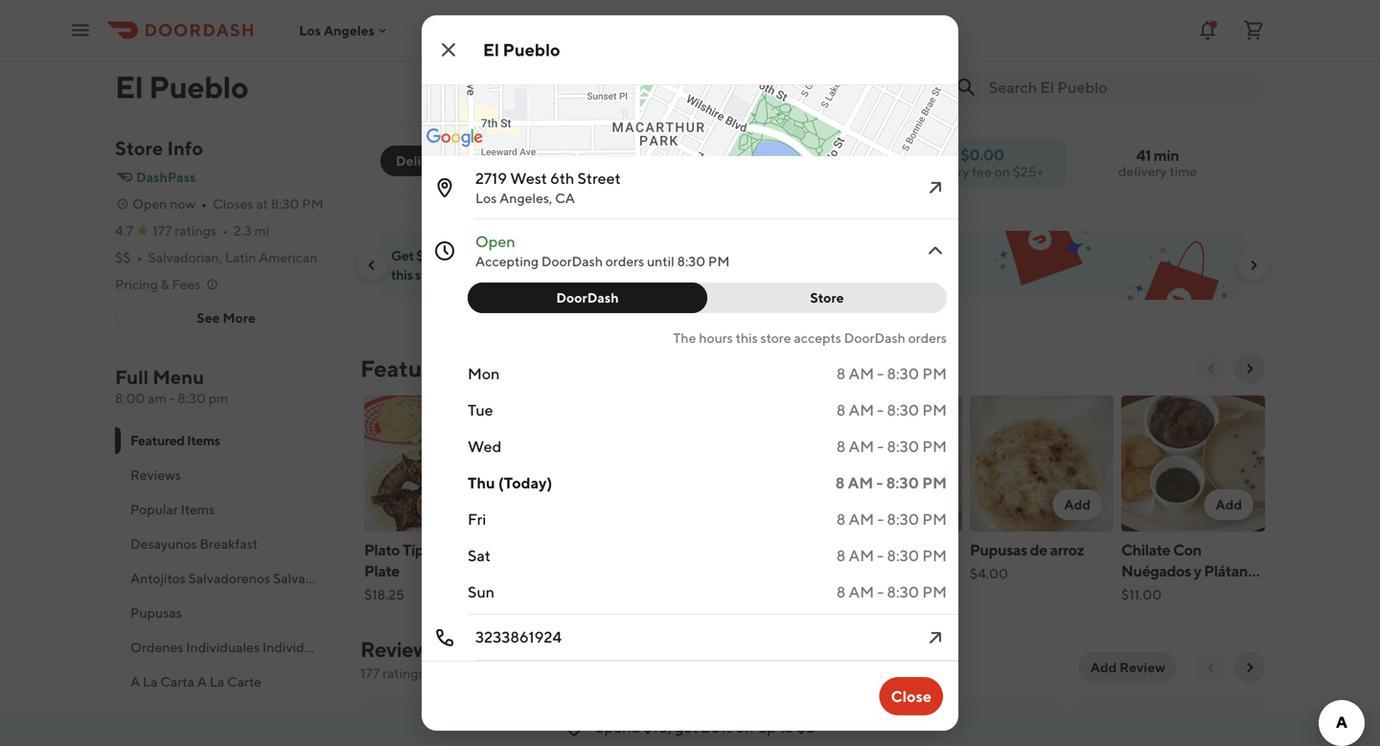 Task type: describe. For each thing, give the bounding box(es) containing it.
salvadorian,
[[148, 250, 222, 266]]

8:30 for thu (today)
[[886, 474, 919, 492]]

off
[[736, 719, 755, 737]]

$25+
[[1013, 164, 1044, 180]]

store
[[761, 330, 791, 346]]

ca
[[555, 190, 575, 206]]

0 horizontal spatial pueblo
[[149, 69, 249, 105]]

3 empanadas de frijol / 3 bean empanada
[[819, 541, 929, 602]]

fri
[[468, 510, 486, 529]]

on inside the $0.00 delivery fee on $25+
[[995, 164, 1010, 180]]

1 v from the left
[[488, 718, 501, 739]]

$15,
[[644, 719, 672, 737]]

2 antojitos from the left
[[344, 571, 399, 587]]

- for tue
[[877, 401, 884, 419]]

delivery for min
[[1119, 163, 1167, 179]]

close
[[891, 688, 932, 706]]

$$ • salvadorian, latin american
[[115, 250, 318, 266]]

pupusas de arroz $4.00
[[970, 541, 1084, 582]]

map region
[[267, 0, 1004, 315]]

0 horizontal spatial ratings
[[175, 223, 216, 239]]

popular
[[130, 502, 178, 518]]

sat
[[468, 547, 491, 565]]

2719 west 6th street los angeles, ca
[[475, 169, 621, 206]]

order
[[584, 248, 616, 264]]

wed
[[468, 438, 502, 456]]

west
[[510, 169, 547, 187]]

$9.00
[[819, 587, 857, 603]]

individuales
[[186, 640, 260, 656]]

• inside 'reviews 177 ratings • 18 public reviews'
[[427, 666, 433, 682]]

2 r from the left
[[873, 719, 883, 738]]

angeles,
[[500, 190, 553, 206]]

reviews button
[[115, 458, 337, 493]]

am for thu (today)
[[848, 474, 874, 492]]

antojitos salvadorenos salvadoran antojitos button
[[115, 562, 399, 596]]

click item image for street
[[924, 176, 947, 199]]

$11.00
[[1122, 587, 1162, 603]]

american
[[259, 250, 318, 266]]

to
[[779, 719, 794, 737]]

am for fri
[[849, 510, 874, 529]]

1 la from the left
[[143, 674, 158, 690]]

4.7
[[115, 223, 133, 239]]

the hours this store accepts doordash orders
[[673, 330, 947, 346]]

/ inside 3 empanadas de frijol / 3 bean empanada
[[856, 562, 863, 580]]

1 vertical spatial items
[[187, 433, 220, 449]]

177 inside 'reviews 177 ratings • 18 public reviews'
[[360, 666, 380, 682]]

de inside 3 empanadas de frijol / 3 bean empanada
[[912, 541, 929, 559]]

mi
[[255, 223, 269, 239]]

open now
[[132, 196, 196, 212]]

ratings inside 'reviews 177 ratings • 18 public reviews'
[[383, 666, 424, 682]]

(of
[[618, 248, 635, 264]]

• closes at 8:30 pm
[[201, 196, 324, 212]]

2 la from the left
[[210, 674, 224, 690]]

now
[[170, 196, 196, 212]]

8 for sun
[[837, 583, 846, 602]]

1 a from the left
[[130, 674, 140, 690]]

empanada
[[819, 583, 892, 602]]

8:30 inside full menu 8:00 am - 8:30 pm
[[178, 391, 206, 406]]

add review button
[[1079, 653, 1177, 684]]

am
[[148, 391, 167, 406]]

1 horizontal spatial 3
[[865, 562, 874, 580]]

see
[[197, 310, 220, 326]]

$18.25
[[364, 587, 405, 603]]

popular items
[[130, 502, 215, 518]]

$5
[[797, 719, 816, 737]]

delivery inside the $0.00 delivery fee on $25+
[[921, 164, 970, 180]]

add button for $11.00
[[1204, 490, 1254, 521]]

info
[[167, 137, 203, 160]]

pricing & fees button
[[115, 275, 220, 294]]

0 items, open order cart image
[[1242, 19, 1265, 42]]

1 valeria from the left
[[521, 719, 567, 738]]

previous button of carousel image
[[1204, 361, 1219, 377]]

mon
[[468, 365, 500, 383]]

$$
[[115, 250, 131, 266]]

chile relleno / stuffed chile image
[[516, 396, 660, 532]]

reviews link
[[360, 638, 438, 662]]

full menu 8:00 am - 8:30 pm
[[115, 366, 228, 406]]

bean
[[877, 562, 912, 580]]

this inside the el pueblo dialog
[[736, 330, 758, 346]]

arroz
[[1050, 541, 1084, 559]]

0 vertical spatial 177
[[153, 223, 172, 239]]

3233861924
[[475, 628, 562, 647]]

pm inside open accepting doordash orders until 8:30 pm
[[708, 254, 730, 269]]

pm
[[209, 391, 228, 406]]

(today)
[[498, 474, 552, 492]]

a la carta a la carte button
[[115, 665, 337, 700]]

de inside pupusas de arroz $4.00
[[1030, 541, 1048, 559]]

first
[[558, 248, 581, 264]]

desayunos breakfast
[[130, 536, 258, 552]]

8:00
[[115, 391, 145, 406]]

see more
[[197, 310, 256, 326]]

closes
[[213, 196, 253, 212]]

0 horizontal spatial el
[[115, 69, 143, 105]]

Pickup radio
[[452, 146, 537, 176]]

8:30 for sat
[[887, 547, 919, 565]]

el inside the el pueblo dialog
[[483, 39, 499, 60]]

order methods option group
[[381, 146, 537, 176]]

previous image
[[1204, 661, 1219, 676]]

- for wed
[[877, 438, 884, 456]]

next button of carousel image
[[1246, 258, 1262, 273]]

salvadoran
[[273, 571, 341, 587]]

min
[[1154, 146, 1179, 164]]

8:30 for fri
[[887, 510, 919, 529]]

- for fri
[[877, 510, 884, 529]]

• right $$
[[137, 250, 142, 266]]

$0
[[416, 248, 433, 264]]

2 a from the left
[[197, 674, 207, 690]]

individual
[[262, 640, 323, 656]]

8 for tue
[[837, 401, 846, 419]]

2 valeria from the left
[[823, 719, 870, 738]]

sopas
[[130, 709, 167, 725]]

8 am - 8:30 pm for wed
[[837, 438, 947, 456]]

Item Search search field
[[989, 77, 1250, 98]]

los inside 2719 west 6th street los angeles, ca
[[475, 190, 497, 206]]

41 min delivery time
[[1119, 146, 1197, 179]]

open for open accepting doordash orders until 8:30 pm
[[475, 232, 515, 251]]

reviews 177 ratings • 18 public reviews
[[360, 638, 538, 682]]

accepts
[[794, 330, 842, 346]]

next image
[[1242, 661, 1258, 676]]

ordenes
[[130, 640, 183, 656]]

pricing & fees
[[115, 277, 201, 292]]

store.
[[415, 267, 448, 283]]

from
[[714, 248, 743, 264]]

salvadorenos
[[188, 571, 270, 587]]

1 antojitos from the left
[[130, 571, 186, 587]]

pm for sun
[[923, 583, 947, 602]]

this inside get $0 delivery fees on your first order (of $25 or more) from this store.
[[391, 267, 413, 283]]

1 horizontal spatial featured items
[[360, 355, 521, 383]]

pupusas for pupusas de arroz $4.00
[[970, 541, 1028, 559]]

8 am - 8:30 pm for tue
[[837, 401, 947, 419]]

am for sun
[[849, 583, 874, 602]]

get
[[675, 719, 698, 737]]

1 valeria r from the left
[[521, 719, 580, 738]]

time
[[1170, 163, 1197, 179]]

frijol
[[819, 562, 853, 580]]

1 vertical spatial featured
[[130, 433, 185, 449]]

pupusas for pupusas
[[130, 605, 182, 621]]

add review
[[1091, 660, 1166, 676]]

delivery
[[396, 153, 448, 169]]

up
[[758, 719, 776, 737]]

pupusas button
[[115, 596, 337, 631]]

angeles
[[324, 22, 375, 38]]

0 horizontal spatial los
[[299, 22, 321, 38]]

orders
[[325, 640, 368, 656]]



Task type: locate. For each thing, give the bounding box(es) containing it.
reviews inside 'reviews 177 ratings • 18 public reviews'
[[360, 638, 438, 662]]

0 horizontal spatial delivery
[[436, 248, 482, 264]]

1 horizontal spatial this
[[736, 330, 758, 346]]

or
[[662, 248, 674, 264]]

0 vertical spatial orders
[[606, 254, 644, 269]]

1 vertical spatial el pueblo
[[115, 69, 249, 105]]

powered by google image
[[427, 128, 483, 148]]

items up reviews button
[[187, 433, 220, 449]]

0 vertical spatial featured
[[360, 355, 457, 383]]

reviews up "popular"
[[130, 467, 181, 483]]

doordash inside open accepting doordash orders until 8:30 pm
[[542, 254, 603, 269]]

featured
[[360, 355, 457, 383], [130, 433, 185, 449]]

reviews inside button
[[130, 467, 181, 483]]

a right carta
[[197, 674, 207, 690]]

0 vertical spatial reviews
[[130, 467, 181, 483]]

el pueblo image
[[132, 0, 205, 39]]

delivery up store.
[[436, 248, 482, 264]]

items up desayunos breakfast
[[181, 502, 215, 518]]

1 add button from the left
[[1053, 490, 1102, 521]]

2 valeria r from the left
[[823, 719, 883, 738]]

1 horizontal spatial a
[[197, 674, 207, 690]]

1 vertical spatial click item image
[[924, 240, 947, 263]]

1 horizontal spatial delivery
[[921, 164, 970, 180]]

a la carta a la carte
[[130, 674, 261, 690]]

0 horizontal spatial this
[[391, 267, 413, 283]]

pm for fri
[[923, 510, 947, 529]]

1 horizontal spatial on
[[995, 164, 1010, 180]]

am for sat
[[849, 547, 874, 565]]

la left carta
[[143, 674, 158, 690]]

1 vertical spatial /
[[856, 562, 863, 580]]

doordash inside button
[[556, 290, 619, 306]]

1 horizontal spatial la
[[210, 674, 224, 690]]

r down the close button
[[873, 719, 883, 738]]

8:30 for mon
[[887, 365, 919, 383]]

pm for tue
[[923, 401, 947, 419]]

el pueblo inside dialog
[[483, 39, 560, 60]]

reviews
[[130, 467, 181, 483], [360, 638, 438, 662]]

pueblo
[[503, 39, 560, 60], [149, 69, 249, 105]]

• left 18
[[427, 666, 433, 682]]

1 horizontal spatial featured
[[360, 355, 457, 383]]

1 horizontal spatial orders
[[908, 330, 947, 346]]

8 am - 8:30 pm for mon
[[837, 365, 947, 383]]

- inside full menu 8:00 am - 8:30 pm
[[169, 391, 175, 406]]

el pueblo
[[483, 39, 560, 60], [115, 69, 249, 105]]

next button of carousel image
[[1242, 361, 1258, 377]]

1 vertical spatial pueblo
[[149, 69, 249, 105]]

carte
[[227, 674, 261, 690]]

0 vertical spatial featured items
[[360, 355, 521, 383]]

chilate con nuégados y plátano  en miel / chilate with nuégados and fried plantain image
[[1122, 396, 1265, 532]]

- for sun
[[877, 583, 884, 602]]

open up accepting at the top left
[[475, 232, 515, 251]]

7 photos button
[[1158, 11, 1254, 41]]

1 horizontal spatial pupusas
[[970, 541, 1028, 559]]

1 horizontal spatial open
[[475, 232, 515, 251]]

featured inside 'heading'
[[360, 355, 457, 383]]

1 horizontal spatial valeria r
[[823, 719, 883, 738]]

la left carte
[[210, 674, 224, 690]]

0 horizontal spatial 3
[[819, 541, 827, 559]]

thu (today)
[[468, 474, 552, 492]]

1 horizontal spatial store
[[810, 290, 844, 306]]

1 horizontal spatial el
[[483, 39, 499, 60]]

close el pueblo image
[[437, 38, 460, 61]]

el right close el pueblo icon
[[483, 39, 499, 60]]

1 horizontal spatial los
[[475, 190, 497, 206]]

los left angeles
[[299, 22, 321, 38]]

pueblo up info
[[149, 69, 249, 105]]

0 vertical spatial on
[[995, 164, 1010, 180]]

click item image
[[924, 176, 947, 199], [924, 240, 947, 263]]

menu
[[153, 366, 204, 389]]

carta
[[160, 674, 194, 690]]

8
[[837, 365, 846, 383], [837, 401, 846, 419], [837, 438, 846, 456], [836, 474, 845, 492], [837, 510, 846, 529], [837, 547, 846, 565], [837, 583, 846, 602]]

0 horizontal spatial a
[[130, 674, 140, 690]]

1 horizontal spatial pueblo
[[503, 39, 560, 60]]

0 horizontal spatial featured
[[130, 433, 185, 449]]

8:30
[[271, 196, 299, 212], [677, 254, 706, 269], [887, 365, 919, 383], [178, 391, 206, 406], [887, 401, 919, 419], [887, 438, 919, 456], [886, 474, 919, 492], [887, 510, 919, 529], [887, 547, 919, 565], [887, 583, 919, 602]]

1 click item image from the top
[[924, 176, 947, 199]]

items up "tue"
[[462, 355, 521, 383]]

$25
[[637, 248, 660, 264]]

- for sat
[[877, 547, 884, 565]]

0 vertical spatial store
[[115, 137, 163, 160]]

v right up
[[791, 718, 804, 739]]

ratings
[[175, 223, 216, 239], [383, 666, 424, 682]]

antojitos down desayunos
[[130, 571, 186, 587]]

0 vertical spatial /
[[447, 541, 454, 559]]

0 vertical spatial open
[[132, 196, 167, 212]]

thu
[[468, 474, 495, 492]]

previous button of carousel image
[[364, 258, 380, 273]]

pickup
[[478, 153, 522, 169]]

orders inside open accepting doordash orders until 8:30 pm
[[606, 254, 644, 269]]

featured left mon at the left
[[360, 355, 457, 383]]

v down reviews
[[488, 718, 501, 739]]

delivery left time
[[1119, 163, 1167, 179]]

3 empanadas de frijol / 3 bean empanada image
[[819, 396, 963, 532]]

$4.00
[[970, 566, 1008, 582]]

1 vertical spatial on
[[512, 248, 527, 264]]

0 horizontal spatial reviews
[[130, 467, 181, 483]]

0 horizontal spatial r
[[570, 719, 580, 738]]

public
[[451, 666, 489, 682]]

0 horizontal spatial add button
[[1053, 490, 1102, 521]]

pm for mon
[[923, 365, 947, 383]]

1 vertical spatial store
[[810, 290, 844, 306]]

click item image
[[924, 627, 947, 650]]

8 am - 8:30 pm for sun
[[837, 583, 947, 602]]

- for thu (today)
[[877, 474, 883, 492]]

8 am - 8:30 pm for sat
[[837, 547, 947, 565]]

open accepting doordash orders until 8:30 pm
[[475, 232, 730, 269]]

el pueblo up info
[[115, 69, 249, 105]]

0 horizontal spatial valeria r
[[521, 719, 580, 738]]

pm for wed
[[923, 438, 947, 456]]

3 down 'empanadas'
[[865, 562, 874, 580]]

1 horizontal spatial valeria
[[823, 719, 870, 738]]

antojitos salvadorenos salvadoran antojitos
[[130, 571, 399, 587]]

delivery inside get $0 delivery fees on your first order (of $25 or more) from this store.
[[436, 248, 482, 264]]

1 vertical spatial 3
[[865, 562, 874, 580]]

Delivery radio
[[381, 146, 463, 176]]

2 de from the left
[[1030, 541, 1048, 559]]

add for $11.00
[[1216, 497, 1242, 513]]

review
[[1120, 660, 1166, 676]]

until
[[647, 254, 675, 269]]

0 horizontal spatial pupusas
[[130, 605, 182, 621]]

1 vertical spatial orders
[[908, 330, 947, 346]]

your
[[529, 248, 556, 264]]

a up "sopas"
[[130, 674, 140, 690]]

pupusas inside pupusas de arroz $4.00
[[970, 541, 1028, 559]]

pupusas up 'ordenes'
[[130, 605, 182, 621]]

0 vertical spatial el pueblo
[[483, 39, 560, 60]]

el pueblo dialog
[[267, 0, 1004, 731]]

1 vertical spatial open
[[475, 232, 515, 251]]

delivery for $0
[[436, 248, 482, 264]]

group order button
[[553, 146, 656, 176]]

1 horizontal spatial 177
[[360, 666, 380, 682]]

on right "fee"
[[995, 164, 1010, 180]]

plate
[[364, 562, 400, 580]]

delivery inside 41 min delivery time
[[1119, 163, 1167, 179]]

sun
[[468, 583, 495, 602]]

0 horizontal spatial orders
[[606, 254, 644, 269]]

1 vertical spatial featured items
[[130, 433, 220, 449]]

2.3 mi
[[234, 223, 269, 239]]

1 vertical spatial doordash
[[556, 290, 619, 306]]

0 vertical spatial el
[[483, 39, 499, 60]]

los down 2719
[[475, 190, 497, 206]]

spend $15, get 20% off up to $5
[[595, 719, 816, 737]]

177 ratings •
[[153, 223, 228, 239]]

ratings down reviews link
[[383, 666, 424, 682]]

delivery
[[1119, 163, 1167, 179], [921, 164, 970, 180], [436, 248, 482, 264]]

store for store
[[810, 290, 844, 306]]

2.3
[[234, 223, 252, 239]]

1 horizontal spatial antojitos
[[344, 571, 399, 587]]

valeria down reviews
[[521, 719, 567, 738]]

featured items up "tue"
[[360, 355, 521, 383]]

ratings up salvadorian,
[[175, 223, 216, 239]]

0 vertical spatial click item image
[[924, 176, 947, 199]]

0 horizontal spatial store
[[115, 137, 163, 160]]

177
[[153, 223, 172, 239], [360, 666, 380, 682]]

-
[[877, 365, 884, 383], [169, 391, 175, 406], [877, 401, 884, 419], [877, 438, 884, 456], [877, 474, 883, 492], [877, 510, 884, 529], [877, 547, 884, 565], [877, 583, 884, 602]]

DoorDash button
[[468, 283, 707, 313]]

items inside 'heading'
[[462, 355, 521, 383]]

store info
[[115, 137, 203, 160]]

hours
[[699, 330, 733, 346]]

la
[[143, 674, 158, 690], [210, 674, 224, 690]]

ordenes individuales individual orders button
[[115, 631, 368, 665]]

r left the 'spend'
[[570, 719, 580, 738]]

177 down 'orders'
[[360, 666, 380, 682]]

Store button
[[696, 283, 947, 313]]

2 horizontal spatial delivery
[[1119, 163, 1167, 179]]

1 de from the left
[[912, 541, 929, 559]]

a
[[130, 674, 140, 690], [197, 674, 207, 690]]

0 horizontal spatial valeria
[[521, 719, 567, 738]]

7
[[1189, 18, 1196, 34]]

los angeles
[[299, 22, 375, 38]]

pueblo inside dialog
[[503, 39, 560, 60]]

breakfast
[[200, 536, 258, 552]]

am
[[849, 365, 874, 383], [849, 401, 874, 419], [849, 438, 874, 456], [848, 474, 874, 492], [849, 510, 874, 529], [849, 547, 874, 565], [849, 583, 874, 602]]

8 am - 8:30 pm
[[837, 365, 947, 383], [837, 401, 947, 419], [837, 438, 947, 456], [836, 474, 947, 492], [837, 510, 947, 529], [837, 547, 947, 565], [837, 583, 947, 602]]

0 horizontal spatial featured items
[[130, 433, 220, 449]]

add button
[[1053, 490, 1102, 521], [1204, 490, 1254, 521]]

$0.00 delivery fee on $25+
[[921, 146, 1044, 180]]

on right fees
[[512, 248, 527, 264]]

am for tue
[[849, 401, 874, 419]]

reviews
[[492, 666, 538, 682]]

pueblo right close el pueblo icon
[[503, 39, 560, 60]]

pupusas de arroz image
[[970, 396, 1114, 532]]

de left arroz
[[1030, 541, 1048, 559]]

• right "now"
[[201, 196, 207, 212]]

8 for fri
[[837, 510, 846, 529]]

pricing
[[115, 277, 158, 292]]

0 horizontal spatial antojitos
[[130, 571, 186, 587]]

soups
[[170, 709, 207, 725]]

8 am - 8:30 pm for fri
[[837, 510, 947, 529]]

reviews for reviews
[[130, 467, 181, 483]]

41
[[1137, 146, 1151, 164]]

2 v from the left
[[791, 718, 804, 739]]

accepting
[[475, 254, 539, 269]]

pm
[[302, 196, 324, 212], [708, 254, 730, 269], [923, 365, 947, 383], [923, 401, 947, 419], [923, 438, 947, 456], [922, 474, 947, 492], [923, 510, 947, 529], [923, 547, 947, 565], [923, 583, 947, 602]]

/ right típico
[[447, 541, 454, 559]]

0 vertical spatial 3
[[819, 541, 827, 559]]

0 vertical spatial this
[[391, 267, 413, 283]]

am for wed
[[849, 438, 874, 456]]

fees
[[172, 277, 201, 292]]

1 r from the left
[[570, 719, 580, 738]]

/ inside 'plato típico / typical plate $18.25'
[[447, 541, 454, 559]]

dashpass
[[136, 169, 196, 185]]

valeria r down reviews
[[521, 719, 580, 738]]

pm for thu (today)
[[922, 474, 947, 492]]

1 vertical spatial ratings
[[383, 666, 424, 682]]

2 vertical spatial doordash
[[844, 330, 906, 346]]

1 horizontal spatial r
[[873, 719, 883, 738]]

1 horizontal spatial add button
[[1204, 490, 1254, 521]]

0 horizontal spatial el pueblo
[[115, 69, 249, 105]]

/ up empanada
[[856, 562, 863, 580]]

order
[[607, 153, 644, 169]]

featured down am
[[130, 433, 185, 449]]

1 horizontal spatial ratings
[[383, 666, 424, 682]]

open menu image
[[69, 19, 92, 42]]

hour options option group
[[468, 283, 947, 313]]

1 vertical spatial el
[[115, 69, 143, 105]]

6th
[[550, 169, 575, 187]]

1 horizontal spatial el pueblo
[[483, 39, 560, 60]]

/
[[447, 541, 454, 559], [856, 562, 863, 580]]

desayunos breakfast button
[[115, 527, 337, 562]]

el pueblo right close el pueblo icon
[[483, 39, 560, 60]]

el up store info
[[115, 69, 143, 105]]

store inside 'button'
[[810, 290, 844, 306]]

0 horizontal spatial la
[[143, 674, 158, 690]]

antojitos up $18.25
[[344, 571, 399, 587]]

2719
[[475, 169, 507, 187]]

this left store
[[736, 330, 758, 346]]

see more button
[[116, 303, 336, 334]]

1 horizontal spatial /
[[856, 562, 863, 580]]

items inside button
[[181, 502, 215, 518]]

los
[[299, 22, 321, 38], [475, 190, 497, 206]]

1 vertical spatial pupusas
[[130, 605, 182, 621]]

fees
[[485, 248, 510, 264]]

1 vertical spatial los
[[475, 190, 497, 206]]

add for $4.00
[[1065, 497, 1091, 513]]

177 down open now
[[153, 223, 172, 239]]

3 up the frijol
[[819, 541, 827, 559]]

popular items button
[[115, 493, 337, 527]]

am for mon
[[849, 365, 874, 383]]

fee
[[972, 164, 992, 180]]

delivery left "fee"
[[921, 164, 970, 180]]

valeria r right the $5 on the bottom of the page
[[823, 719, 883, 738]]

0 vertical spatial doordash
[[542, 254, 603, 269]]

add
[[1065, 497, 1091, 513], [1216, 497, 1242, 513], [1091, 660, 1117, 676]]

r
[[570, 719, 580, 738], [873, 719, 883, 738]]

typical
[[456, 541, 504, 559]]

reviews up 18
[[360, 638, 438, 662]]

add button for $4.00
[[1053, 490, 1102, 521]]

featured items heading
[[360, 354, 521, 384]]

de right 'empanadas'
[[912, 541, 929, 559]]

0 horizontal spatial /
[[447, 541, 454, 559]]

doordash
[[542, 254, 603, 269], [556, 290, 619, 306], [844, 330, 906, 346]]

1 horizontal spatial v
[[791, 718, 804, 739]]

open inside open accepting doordash orders until 8:30 pm
[[475, 232, 515, 251]]

0 vertical spatial items
[[462, 355, 521, 383]]

store up dashpass
[[115, 137, 163, 160]]

store for store info
[[115, 137, 163, 160]]

featured items down am
[[130, 433, 220, 449]]

on inside get $0 delivery fees on your first order (of $25 or more) from this store.
[[512, 248, 527, 264]]

8 for thu (today)
[[836, 474, 845, 492]]

get
[[391, 248, 414, 264]]

spend
[[595, 719, 641, 737]]

1 horizontal spatial reviews
[[360, 638, 438, 662]]

featured items
[[360, 355, 521, 383], [130, 433, 220, 449]]

0 vertical spatial los
[[299, 22, 321, 38]]

notification bell image
[[1196, 19, 1219, 42]]

0 horizontal spatial 177
[[153, 223, 172, 239]]

open for open now
[[132, 196, 167, 212]]

0 vertical spatial pueblo
[[503, 39, 560, 60]]

0 vertical spatial ratings
[[175, 223, 216, 239]]

empanadas
[[830, 541, 909, 559]]

ordenes individuales individual orders
[[130, 640, 368, 656]]

8:30 for sun
[[887, 583, 919, 602]]

8 for mon
[[837, 365, 846, 383]]

2 click item image from the top
[[924, 240, 947, 263]]

this down get
[[391, 267, 413, 283]]

tue
[[468, 401, 493, 419]]

select promotional banner element
[[786, 300, 840, 335]]

1 vertical spatial 177
[[360, 666, 380, 682]]

0 horizontal spatial v
[[488, 718, 501, 739]]

store up accepts
[[810, 290, 844, 306]]

2 vertical spatial items
[[181, 502, 215, 518]]

8 for sat
[[837, 547, 846, 565]]

8:30 inside open accepting doordash orders until 8:30 pm
[[677, 254, 706, 269]]

the
[[673, 330, 696, 346]]

at
[[256, 196, 268, 212]]

pupusas inside pupusas button
[[130, 605, 182, 621]]

valeria right the $5 on the bottom of the page
[[823, 719, 870, 738]]

- for mon
[[877, 365, 884, 383]]

reviews for reviews 177 ratings • 18 public reviews
[[360, 638, 438, 662]]

1 vertical spatial this
[[736, 330, 758, 346]]

$0.00
[[961, 146, 1004, 164]]

8 am - 8:30 pm for thu (today)
[[836, 474, 947, 492]]

pm for sat
[[923, 547, 947, 565]]

0 horizontal spatial on
[[512, 248, 527, 264]]

add inside button
[[1091, 660, 1117, 676]]

group order
[[564, 153, 644, 169]]

8:30 for wed
[[887, 438, 919, 456]]

pupusas up $4.00
[[970, 541, 1028, 559]]

click item image for orders
[[924, 240, 947, 263]]

• left 2.3
[[222, 223, 228, 239]]

plato típico / typical plate image
[[364, 396, 508, 532]]

1 vertical spatial reviews
[[360, 638, 438, 662]]

0 horizontal spatial open
[[132, 196, 167, 212]]

1 horizontal spatial de
[[1030, 541, 1048, 559]]

8 for wed
[[837, 438, 846, 456]]

close button
[[880, 678, 943, 716]]

los angeles button
[[299, 22, 390, 38]]

2 add button from the left
[[1204, 490, 1254, 521]]

open down dashpass
[[132, 196, 167, 212]]

0 horizontal spatial de
[[912, 541, 929, 559]]

0 vertical spatial pupusas
[[970, 541, 1028, 559]]

desayunos
[[130, 536, 197, 552]]

8:30 for tue
[[887, 401, 919, 419]]



Task type: vqa. For each thing, say whether or not it's contained in the screenshot.
2nd 4.6 from the left
no



